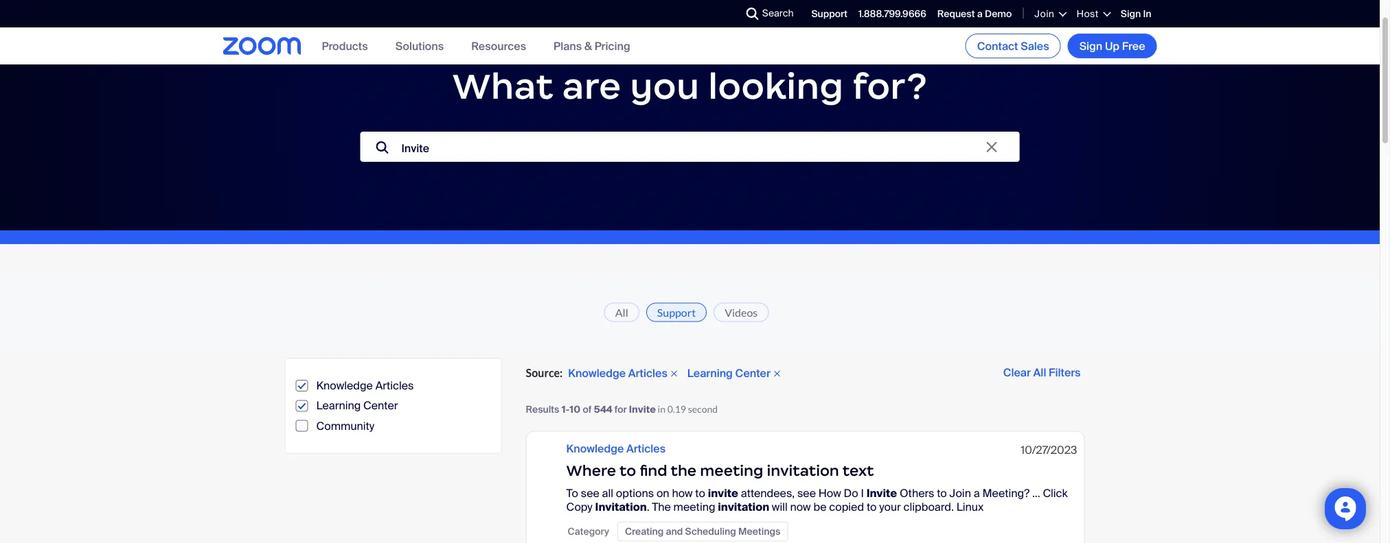 Task type: locate. For each thing, give the bounding box(es) containing it.
knowledge up where on the left of page
[[566, 442, 624, 457]]

invite left the in
[[629, 404, 656, 416]]

1 vertical spatial invite
[[867, 487, 897, 501]]

to up "options"
[[620, 462, 636, 480]]

1 vertical spatial invitation
[[718, 501, 769, 515]]

meeting up the to see all options on how to invite attendees, see how do i invite
[[700, 462, 763, 480]]

Search text field
[[360, 132, 1020, 165]]

join inside others to join a meeting? ... click copy
[[950, 487, 971, 501]]

search image
[[746, 8, 759, 20], [376, 141, 388, 154]]

zoom logo image
[[223, 37, 301, 55]]

support right all button
[[657, 306, 696, 319]]

plans
[[554, 39, 582, 53]]

544
[[594, 404, 612, 416]]

1 horizontal spatial support
[[812, 8, 848, 20]]

clear
[[1003, 366, 1031, 381]]

products button
[[322, 39, 368, 53]]

1 see from the left
[[581, 487, 599, 501]]

creating
[[625, 526, 664, 539]]

category
[[568, 526, 609, 539]]

sign up free
[[1079, 39, 1145, 53]]

0 vertical spatial search image
[[746, 8, 759, 20]]

and
[[666, 526, 683, 539]]

learning center
[[687, 366, 771, 381], [316, 399, 398, 414]]

active filters navigation
[[526, 356, 1085, 397]]

center
[[735, 366, 771, 381], [363, 399, 398, 414]]

knowledge for the topmost knowledge articles button
[[568, 366, 626, 381]]

1 vertical spatial a
[[974, 487, 980, 501]]

resources button
[[471, 39, 526, 53]]

1 vertical spatial meeting
[[673, 501, 715, 515]]

10/27/2023
[[1021, 444, 1077, 458]]

support
[[812, 8, 848, 20], [657, 306, 696, 319]]

join button
[[1035, 8, 1066, 20]]

sign left in
[[1121, 8, 1141, 20]]

learning up community
[[316, 399, 361, 414]]

1.888.799.9666 link
[[859, 8, 926, 20]]

invitation up others to join a meeting? ... click copy
[[767, 462, 839, 480]]

solutions
[[395, 39, 444, 53]]

1 vertical spatial all
[[1033, 366, 1046, 381]]

None search field
[[360, 132, 1020, 172]]

0 vertical spatial invite
[[629, 404, 656, 416]]

-
[[566, 404, 570, 416]]

a left meeting? at the right of the page
[[974, 487, 980, 501]]

search image inside the what are you looking for? main content
[[376, 141, 388, 154]]

text
[[843, 462, 874, 480]]

meeting up creating and scheduling meetings
[[673, 501, 715, 515]]

0 horizontal spatial all
[[615, 306, 628, 319]]

0 vertical spatial join
[[1035, 8, 1055, 20]]

sign in
[[1121, 8, 1151, 20]]

sign
[[1121, 8, 1141, 20], [1079, 39, 1103, 53]]

articles
[[628, 366, 667, 381], [375, 379, 414, 394], [626, 442, 666, 457]]

0 vertical spatial a
[[977, 8, 983, 20]]

to
[[620, 462, 636, 480], [695, 487, 705, 501], [937, 487, 947, 501], [867, 501, 877, 515]]

1 horizontal spatial learning
[[687, 366, 733, 381]]

.
[[647, 501, 649, 515]]

learning center inside active filters navigation
[[687, 366, 771, 381]]

articles inside active filters navigation
[[628, 366, 667, 381]]

knowledge articles button up where on the left of page
[[566, 442, 666, 457]]

learning up second
[[687, 366, 733, 381]]

the
[[671, 462, 697, 480]]

search
[[762, 7, 794, 20]]

a
[[977, 8, 983, 20], [974, 487, 980, 501]]

all inside button
[[1033, 366, 1046, 381]]

10
[[570, 404, 581, 416]]

how
[[819, 487, 841, 501]]

0 horizontal spatial search image
[[376, 141, 388, 154]]

0 vertical spatial center
[[735, 366, 771, 381]]

support inside support button
[[657, 306, 696, 319]]

linux
[[957, 501, 984, 515]]

0 horizontal spatial center
[[363, 399, 398, 414]]

1 vertical spatial learning center
[[316, 399, 398, 414]]

see left how
[[797, 487, 816, 501]]

options
[[616, 487, 654, 501]]

1 horizontal spatial sign
[[1121, 8, 1141, 20]]

0 vertical spatial sign
[[1121, 8, 1141, 20]]

0 vertical spatial meeting
[[700, 462, 763, 480]]

knowledge articles button
[[568, 366, 677, 381], [566, 442, 666, 457]]

1 horizontal spatial see
[[797, 487, 816, 501]]

0 vertical spatial all
[[615, 306, 628, 319]]

all inside button
[[615, 306, 628, 319]]

copy
[[566, 501, 593, 515]]

to right i
[[867, 501, 877, 515]]

1 vertical spatial support
[[657, 306, 696, 319]]

support right search
[[812, 8, 848, 20]]

0 horizontal spatial join
[[950, 487, 971, 501]]

1 horizontal spatial center
[[735, 366, 771, 381]]

a inside others to join a meeting? ... click copy
[[974, 487, 980, 501]]

all right the clear
[[1033, 366, 1046, 381]]

0 vertical spatial learning center
[[687, 366, 771, 381]]

learning center up second
[[687, 366, 771, 381]]

invite right i
[[867, 487, 897, 501]]

invitation
[[767, 462, 839, 480], [718, 501, 769, 515]]

to right others
[[937, 487, 947, 501]]

learning inside active filters navigation
[[687, 366, 733, 381]]

join up sales
[[1035, 8, 1055, 20]]

1 vertical spatial search image
[[376, 141, 388, 154]]

results 1 - 10 of 544 for invite in 0.19 second
[[526, 404, 718, 416]]

0 horizontal spatial support
[[657, 306, 696, 319]]

knowledge articles up community
[[316, 379, 414, 394]]

0 horizontal spatial learning
[[316, 399, 361, 414]]

request a demo
[[937, 8, 1012, 20]]

1 horizontal spatial learning center
[[687, 366, 771, 381]]

knowledge inside active filters navigation
[[568, 366, 626, 381]]

1 horizontal spatial all
[[1033, 366, 1046, 381]]

invite
[[629, 404, 656, 416], [867, 487, 897, 501]]

join
[[1035, 8, 1055, 20], [950, 487, 971, 501]]

1 vertical spatial join
[[950, 487, 971, 501]]

0 horizontal spatial see
[[581, 487, 599, 501]]

0 vertical spatial invitation
[[767, 462, 839, 480]]

sales
[[1021, 39, 1049, 53]]

knowledge articles up "for" at the left bottom of page
[[568, 366, 667, 381]]

invitation
[[595, 501, 647, 515]]

0 vertical spatial learning
[[687, 366, 733, 381]]

creating and scheduling meetings
[[625, 526, 781, 539]]

knowledge
[[568, 366, 626, 381], [316, 379, 373, 394], [566, 442, 624, 457]]

clear image
[[774, 371, 780, 377], [774, 371, 780, 377]]

see
[[581, 487, 599, 501], [797, 487, 816, 501]]

in
[[1143, 8, 1151, 20]]

0 horizontal spatial sign
[[1079, 39, 1103, 53]]

pricing
[[595, 39, 630, 53]]

plans & pricing
[[554, 39, 630, 53]]

join right others
[[950, 487, 971, 501]]

knowledge articles button up results 1 - 10 of 544 for invite in 0.19 second
[[568, 366, 677, 381]]

knowledge articles
[[568, 366, 667, 381], [316, 379, 414, 394], [566, 442, 666, 457]]

search image
[[746, 8, 759, 20], [376, 141, 388, 154]]

center down videos button
[[735, 366, 771, 381]]

1 vertical spatial center
[[363, 399, 398, 414]]

a left demo
[[977, 8, 983, 20]]

learning
[[687, 366, 733, 381], [316, 399, 361, 414]]

knowledge up the 544
[[568, 366, 626, 381]]

center up community
[[363, 399, 398, 414]]

all left support button
[[615, 306, 628, 319]]

1 horizontal spatial invite
[[867, 487, 897, 501]]

1 vertical spatial learning
[[316, 399, 361, 414]]

1 horizontal spatial search image
[[746, 8, 759, 20]]

sign left up
[[1079, 39, 1103, 53]]

invite
[[708, 487, 738, 501]]

meetings
[[738, 526, 781, 539]]

clear image
[[987, 142, 997, 152], [987, 142, 997, 152], [671, 371, 677, 377], [671, 371, 677, 377]]

1 horizontal spatial join
[[1035, 8, 1055, 20]]

1 vertical spatial sign
[[1079, 39, 1103, 53]]

...
[[1032, 487, 1040, 501]]

see left all
[[581, 487, 599, 501]]

1 vertical spatial search image
[[376, 141, 388, 154]]

1 horizontal spatial search image
[[746, 8, 759, 20]]

all button
[[604, 303, 639, 322]]

invitation up meetings
[[718, 501, 769, 515]]

do
[[844, 487, 858, 501]]

clipboard.
[[904, 501, 954, 515]]

learning center up community
[[316, 399, 398, 414]]

sign in link
[[1121, 8, 1151, 20]]



Task type: describe. For each thing, give the bounding box(es) containing it.
what are you looking for?
[[453, 64, 927, 109]]

all
[[602, 487, 613, 501]]

knowledge up community
[[316, 379, 373, 394]]

others
[[900, 487, 934, 501]]

now
[[790, 501, 811, 515]]

resources
[[471, 39, 526, 53]]

up
[[1105, 39, 1120, 53]]

0 vertical spatial search image
[[746, 8, 759, 20]]

videos
[[725, 306, 758, 319]]

source:
[[526, 366, 563, 380]]

0 vertical spatial knowledge articles button
[[568, 366, 677, 381]]

plans & pricing link
[[554, 39, 630, 53]]

you
[[630, 64, 700, 109]]

learning center button
[[687, 366, 780, 381]]

knowledge articles inside active filters navigation
[[568, 366, 667, 381]]

the
[[652, 501, 671, 515]]

0 horizontal spatial learning center
[[316, 399, 398, 414]]

in
[[658, 404, 666, 415]]

sign for sign in
[[1121, 8, 1141, 20]]

knowledge for the bottommost knowledge articles button
[[566, 442, 624, 457]]

sign for sign up free
[[1079, 39, 1103, 53]]

knowledge articles up where on the left of page
[[566, 442, 666, 457]]

attendees,
[[741, 487, 795, 501]]

demo
[[985, 8, 1012, 20]]

contact sales link
[[966, 34, 1061, 58]]

support link
[[812, 8, 848, 20]]

scheduling
[[685, 526, 736, 539]]

1.888.799.9666
[[859, 8, 926, 20]]

looking
[[708, 64, 844, 109]]

for?
[[853, 64, 927, 109]]

videos button
[[714, 303, 769, 322]]

solutions button
[[395, 39, 444, 53]]

results
[[526, 404, 559, 416]]

contact sales
[[977, 39, 1049, 53]]

what
[[453, 64, 554, 109]]

others to join a meeting? ... click copy
[[566, 487, 1068, 515]]

&
[[584, 39, 592, 53]]

your
[[879, 501, 901, 515]]

0 horizontal spatial search image
[[376, 141, 388, 154]]

find
[[640, 462, 667, 480]]

of
[[583, 404, 592, 416]]

to
[[566, 487, 578, 501]]

0.19
[[667, 404, 686, 415]]

filters
[[1049, 366, 1081, 381]]

request
[[937, 8, 975, 20]]

invitation . the meeting invitation will now be copied to your clipboard. linux
[[595, 501, 984, 515]]

host button
[[1077, 8, 1110, 20]]

where
[[566, 462, 616, 480]]

sign up free link
[[1068, 34, 1157, 58]]

meeting?
[[982, 487, 1030, 501]]

i
[[861, 487, 864, 501]]

clear all filters button
[[1000, 363, 1084, 383]]

be
[[813, 501, 827, 515]]

to right how
[[695, 487, 705, 501]]

second
[[688, 404, 718, 415]]

host
[[1077, 8, 1099, 20]]

center inside active filters navigation
[[735, 366, 771, 381]]

to inside others to join a meeting? ... click copy
[[937, 487, 947, 501]]

for
[[615, 404, 627, 416]]

community
[[316, 419, 374, 434]]

are
[[562, 64, 621, 109]]

support button
[[646, 303, 707, 322]]

on
[[657, 487, 669, 501]]

will
[[772, 501, 788, 515]]

2 see from the left
[[797, 487, 816, 501]]

1 vertical spatial knowledge articles button
[[566, 442, 666, 457]]

what are you looking for? main content
[[0, 0, 1380, 544]]

how
[[672, 487, 693, 501]]

free
[[1122, 39, 1145, 53]]

products
[[322, 39, 368, 53]]

click
[[1043, 487, 1068, 501]]

copied
[[829, 501, 864, 515]]

clear all filters
[[1003, 366, 1081, 381]]

to see all options on how to invite attendees, see how do i invite
[[566, 487, 897, 501]]

request a demo link
[[937, 8, 1012, 20]]

0 horizontal spatial invite
[[629, 404, 656, 416]]

none search field inside the what are you looking for? main content
[[360, 132, 1020, 172]]

contact
[[977, 39, 1018, 53]]

where to find the meeting invitation text
[[566, 462, 874, 480]]

1
[[562, 404, 566, 416]]

0 vertical spatial support
[[812, 8, 848, 20]]



Task type: vqa. For each thing, say whether or not it's contained in the screenshot.
products
yes



